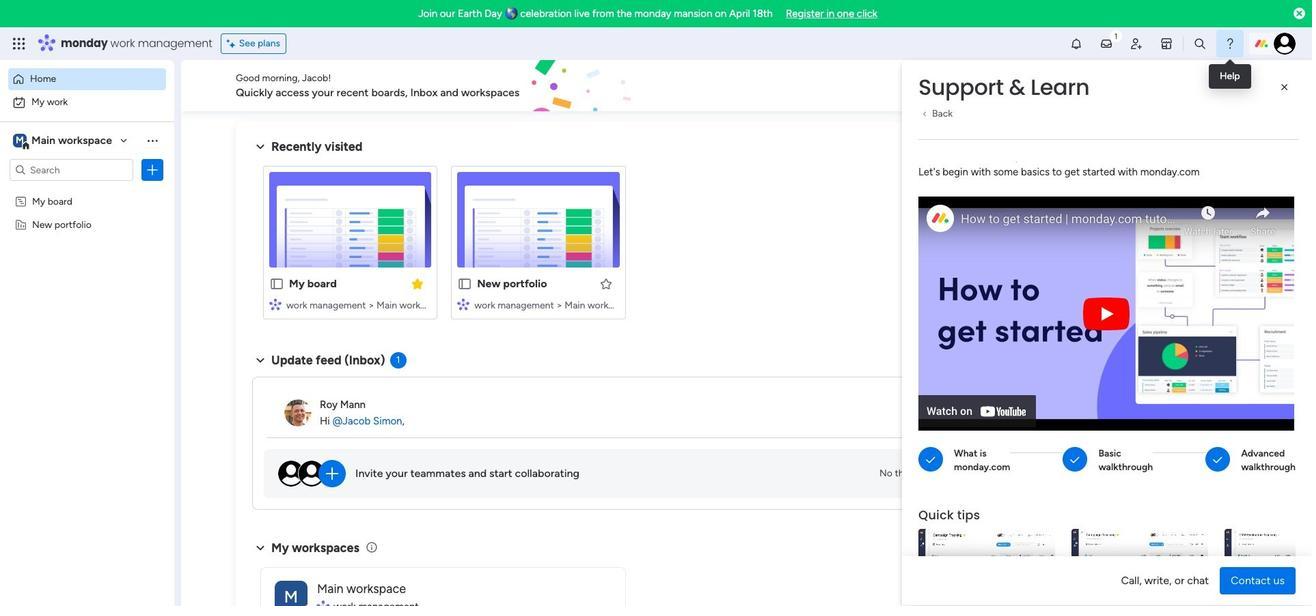 Task type: locate. For each thing, give the bounding box(es) containing it.
monday marketplace image
[[1160, 37, 1173, 51]]

list box
[[0, 187, 174, 421]]

workspace options image
[[146, 134, 159, 147]]

public board image for add to favorites icon
[[457, 277, 472, 292]]

notifications image
[[1070, 37, 1083, 51]]

2 vertical spatial option
[[0, 189, 174, 192]]

1 vertical spatial option
[[8, 92, 166, 113]]

workspace image
[[13, 133, 27, 148], [275, 581, 308, 607]]

0 horizontal spatial workspace image
[[13, 133, 27, 148]]

1 horizontal spatial public board image
[[457, 277, 472, 292]]

roy mann image
[[284, 400, 312, 427]]

options image
[[146, 163, 159, 177]]

quick search results list box
[[252, 155, 1013, 336]]

jacob simon image
[[1274, 33, 1296, 55]]

close my workspaces image
[[252, 540, 269, 557]]

1 public board image from the left
[[269, 277, 284, 292]]

add to favorites image
[[599, 277, 613, 291]]

remove from favorites image
[[411, 277, 425, 291]]

option
[[8, 68, 166, 90], [8, 92, 166, 113], [0, 189, 174, 192]]

Search in workspace field
[[29, 162, 114, 178]]

1 vertical spatial workspace image
[[275, 581, 308, 607]]

2 public board image from the left
[[457, 277, 472, 292]]

0 vertical spatial workspace image
[[13, 133, 27, 148]]

help center element
[[1046, 419, 1251, 474]]

0 vertical spatial option
[[8, 68, 166, 90]]

public board image
[[269, 277, 284, 292], [457, 277, 472, 292]]

0 horizontal spatial public board image
[[269, 277, 284, 292]]

v2 user feedback image
[[1057, 78, 1067, 93]]

templates image image
[[1058, 131, 1238, 225]]

update feed image
[[1100, 37, 1113, 51]]



Task type: vqa. For each thing, say whether or not it's contained in the screenshot.
component image
no



Task type: describe. For each thing, give the bounding box(es) containing it.
1 horizontal spatial workspace image
[[275, 581, 308, 607]]

1 image
[[1110, 28, 1122, 43]]

invite members image
[[1130, 37, 1143, 51]]

public board image for remove from favorites image
[[269, 277, 284, 292]]

workspace selection element
[[13, 133, 114, 150]]

see plans image
[[227, 36, 239, 51]]

close recently visited image
[[252, 139, 269, 155]]

search everything image
[[1193, 37, 1207, 51]]

select product image
[[12, 37, 26, 51]]

close update feed (inbox) image
[[252, 353, 269, 369]]

help image
[[1223, 37, 1237, 51]]

1 element
[[390, 353, 406, 369]]



